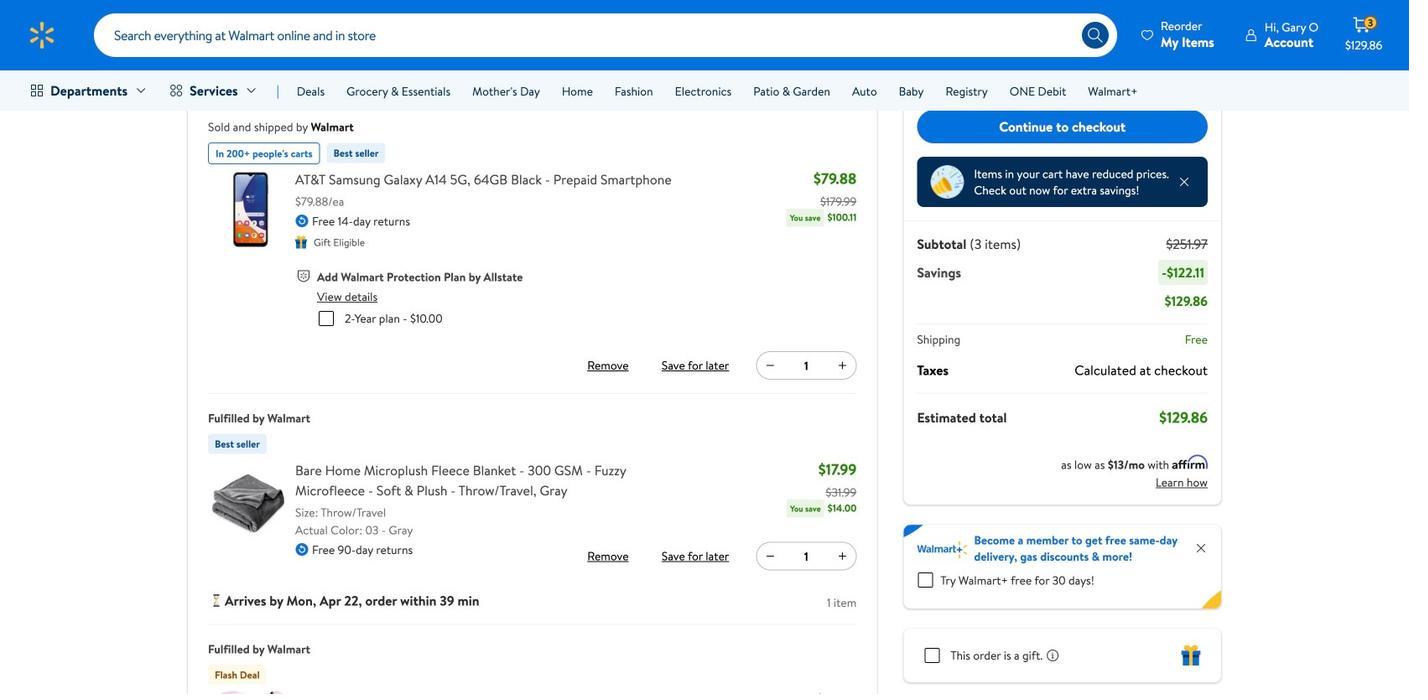 Task type: describe. For each thing, give the bounding box(es) containing it.
bare home microplush fleece blanket - 300 gsm - fuzzy microfleece - soft & plush - throw/travel, gray, with add-on services, size: throw/travel, actual color: 03 - gray, 1 in cart image
[[208, 461, 289, 541]]

at&t samsung galaxy a14 5g, 64gb black - prepaid smartphone, with add-on services, $79.88/ea, 1 in cart gift eligible image
[[208, 170, 289, 250]]

gifting image
[[1182, 646, 1202, 666]]

gifteligibleicon image
[[295, 236, 307, 249]]

decrease quantity at&t samsung galaxy a14 5g, 64gb black - prepaid smartphone, current quantity 1 image
[[764, 359, 777, 373]]

Search search field
[[94, 13, 1118, 57]]

close image
[[1178, 175, 1192, 189]]

reduced price image
[[931, 165, 965, 199]]

kid odyssey instant print camera for kids, 1080p dual-lens kids digital cameras - kids camera for 3-12 years girls gifts, includes 3 rolls of photo paper, 5 color pens, 32gb card, beautiful pendant, with add-on services, 1 in cart image
[[208, 692, 289, 695]]

hide all items image
[[825, 18, 852, 38]]

walmart plus image
[[918, 542, 968, 559]]



Task type: vqa. For each thing, say whether or not it's contained in the screenshot.
2nd USED. from the bottom
no



Task type: locate. For each thing, give the bounding box(es) containing it.
increase quantity at&t samsung galaxy a14 5g, 64gb black - prepaid smartphone, current quantity 1 image
[[836, 359, 850, 373]]

Walmart Site-Wide search field
[[94, 13, 1118, 57]]

None checkbox
[[319, 311, 334, 327]]

close walmart plus section image
[[1195, 542, 1208, 556]]

banner
[[904, 525, 1222, 609]]

decrease quantity bare home microplush fleece blanket - 300 gsm - fuzzy microfleece - soft & plush - throw/travel, gray, current quantity 1 image
[[764, 550, 777, 564]]

learn more about gifting image
[[1047, 650, 1060, 663]]

None checkbox
[[918, 573, 933, 588], [925, 649, 940, 664], [918, 573, 933, 588], [925, 649, 940, 664]]

hourglass image
[[208, 593, 225, 610]]

affirm image
[[1173, 455, 1208, 470]]

walmart homepage image
[[27, 20, 57, 50]]

search icon image
[[1088, 27, 1104, 44]]

increase quantity bare home microplush fleece blanket - 300 gsm - fuzzy microfleece - soft & plush - throw/travel, gray, current quantity 1 image
[[836, 550, 850, 564]]



